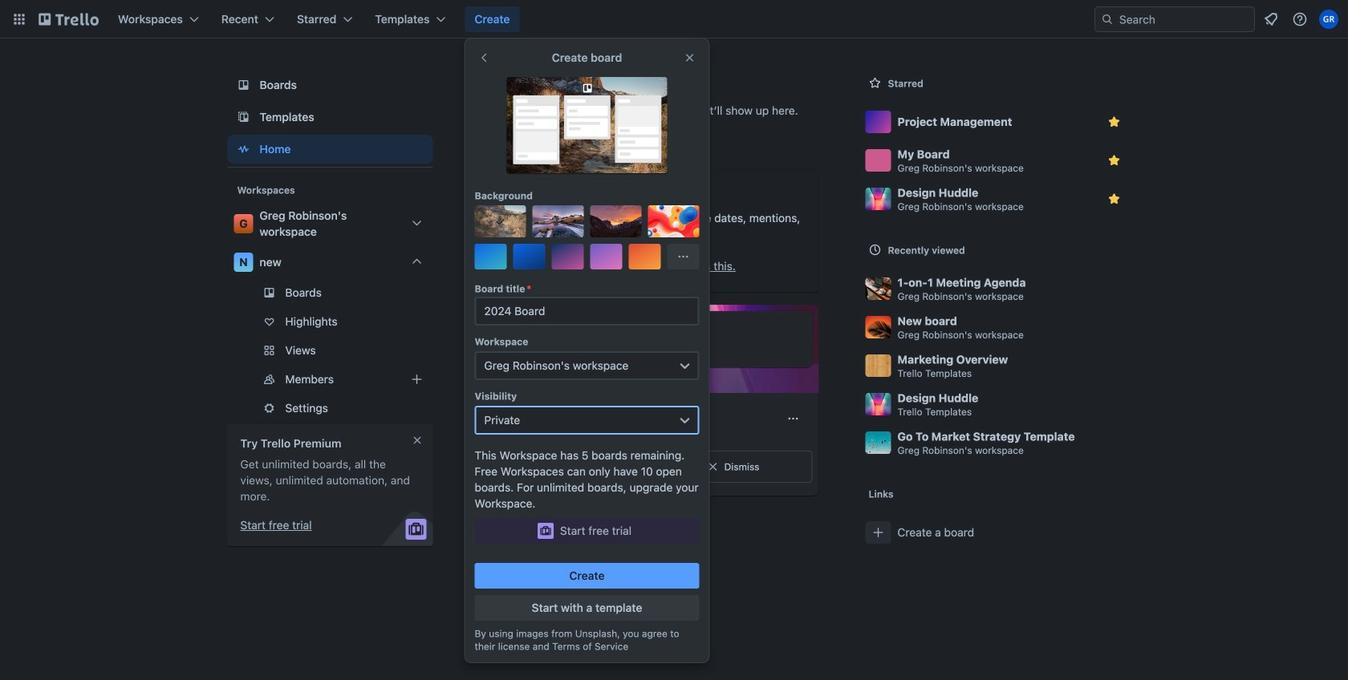 Task type: describe. For each thing, give the bounding box(es) containing it.
back to home image
[[39, 6, 99, 32]]

add image
[[407, 370, 427, 389]]

greg robinson (gregrobinson96) image
[[1320, 10, 1339, 29]]

board image
[[234, 75, 253, 95]]

close popover image
[[684, 51, 696, 64]]

0 notifications image
[[1262, 10, 1281, 29]]

template board image
[[234, 108, 253, 127]]

open information menu image
[[1292, 11, 1309, 27]]



Task type: vqa. For each thing, say whether or not it's contained in the screenshot.
Search field
yes



Task type: locate. For each thing, give the bounding box(es) containing it.
custom image image
[[494, 215, 507, 228]]

home image
[[234, 140, 253, 159]]

Search field
[[1114, 7, 1255, 31]]

primary element
[[0, 0, 1349, 39]]

click to unstar design huddle . it will be removed from your starred list. image
[[1107, 191, 1123, 207]]

click to unstar my board. it will be removed from your starred list. image
[[1107, 153, 1123, 169]]

click to unstar project management. it will be removed from your starred list. image
[[1107, 114, 1123, 130]]

None text field
[[475, 297, 700, 326]]

search image
[[1101, 13, 1114, 26]]

return to previous screen image
[[478, 51, 491, 64]]



